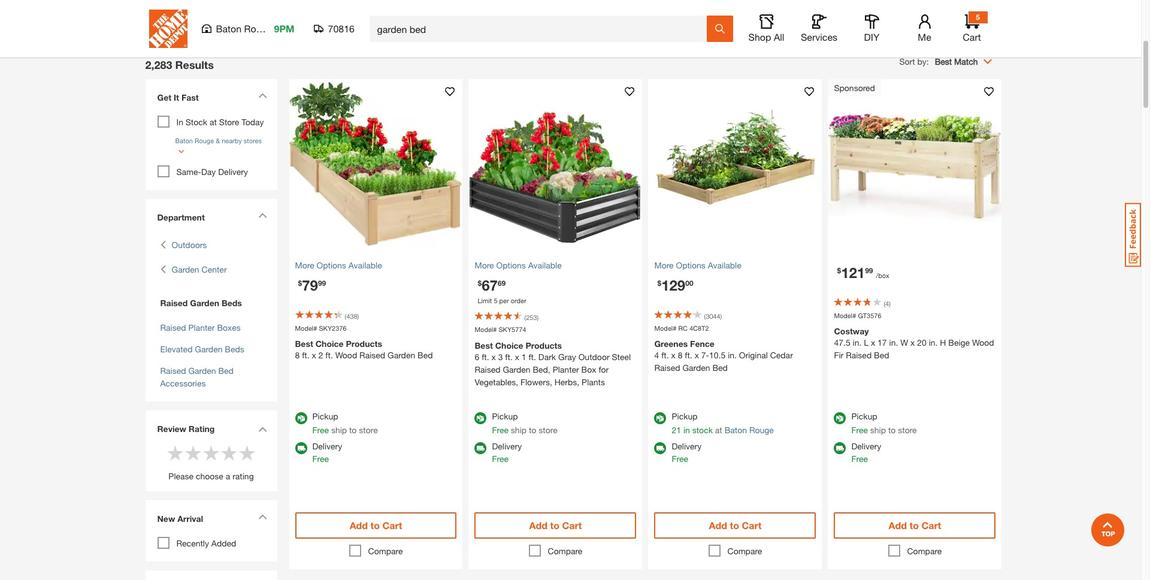 Task type: vqa. For each thing, say whether or not it's contained in the screenshot.
'stores'
yes



Task type: describe. For each thing, give the bounding box(es) containing it.
get it fast
[[157, 92, 199, 102]]

delivery for 129
[[672, 441, 702, 451]]

00
[[686, 278, 694, 287]]

6
[[475, 352, 480, 362]]

67
[[482, 277, 498, 293]]

same-day delivery link
[[177, 166, 248, 177]]

raised inside costway 47.5 in. l x 17 in. w x 20 in. h beige wood fir raised bed
[[847, 350, 872, 360]]

feedback link image
[[1126, 203, 1142, 267]]

order
[[511, 296, 527, 304]]

1 star symbol image from the left
[[166, 444, 184, 462]]

new arrival
[[157, 513, 203, 524]]

add to cart button for 129
[[655, 512, 817, 539]]

store
[[219, 117, 239, 127]]

garden inside raised garden bed accessories
[[188, 365, 216, 376]]

cart for 129
[[742, 519, 762, 531]]

4 add to cart from the left
[[889, 519, 942, 531]]

2 star symbol image from the left
[[202, 444, 220, 462]]

rating
[[189, 424, 215, 434]]

rating
[[233, 471, 254, 481]]

elevated garden beds link
[[160, 344, 244, 354]]

0 vertical spatial 4
[[886, 299, 890, 307]]

add for 79
[[350, 519, 368, 531]]

by:
[[918, 56, 930, 66]]

please choose a rating
[[169, 471, 254, 481]]

in
[[684, 425, 690, 435]]

garden inside garden center link
[[172, 264, 199, 274]]

&
[[216, 136, 220, 144]]

available for 129
[[708, 260, 742, 270]]

$ for 79
[[298, 278, 302, 287]]

2,283
[[145, 58, 172, 71]]

fence for greenes fence 4 ft. x 8 ft. x 7-10.5 in. original cedar raised garden bed
[[691, 339, 715, 349]]

$ for 129
[[658, 278, 662, 287]]

70816 button
[[314, 23, 355, 35]]

new arrival link
[[151, 506, 271, 534]]

raised up elevated
[[160, 322, 186, 332]]

model# for 79
[[295, 324, 317, 332]]

raised down garden center link
[[160, 298, 188, 308]]

( 3044 )
[[705, 312, 723, 320]]

greenes for greenes fence 4 ft. x 8 ft. x 7-10.5 in. original cedar raised garden bed
[[655, 339, 688, 349]]

cart for limit
[[563, 519, 582, 531]]

elevated
[[160, 344, 193, 354]]

model# rc 4c8t2
[[655, 324, 710, 332]]

99 for 79
[[318, 278, 326, 287]]

4 add from the left
[[889, 519, 908, 531]]

shop savings link
[[928, 0, 991, 20]]

add to cart button for limit
[[475, 512, 637, 539]]

ft. right 2
[[326, 350, 333, 360]]

3 star symbol image from the left
[[220, 444, 238, 462]]

3044
[[706, 312, 721, 320]]

me button
[[906, 14, 944, 43]]

( 253 )
[[525, 314, 539, 321]]

accessories
[[160, 378, 206, 388]]

delivery free for limit
[[492, 441, 522, 464]]

add to cart for limit
[[530, 519, 582, 531]]

70816
[[328, 23, 355, 34]]

garden inside best choice products 6 ft. x 3 ft. x 1 ft. dark gray outdoor steel raised garden bed, planter box for vegetables, flowers, herbs, plants
[[503, 364, 531, 374]]

same-
[[177, 166, 201, 177]]

438
[[347, 312, 358, 320]]

add for 129
[[710, 519, 728, 531]]

bed inside best choice products 8 ft. x 2 ft. wood raised garden bed
[[418, 350, 433, 360]]

delivery for 79
[[313, 441, 342, 451]]

10.5
[[710, 350, 726, 360]]

3
[[499, 352, 503, 362]]

in stock at store today link
[[177, 117, 264, 127]]

get it fast link
[[151, 85, 271, 112]]

$ 129 00
[[658, 277, 694, 293]]

1 vertical spatial beds
[[222, 298, 242, 308]]

raised inside best choice products 8 ft. x 2 ft. wood raised garden bed
[[360, 350, 386, 360]]

products inside best choice products
[[476, 21, 510, 31]]

4 add to cart button from the left
[[835, 512, 997, 539]]

plants
[[582, 377, 605, 387]]

herbs,
[[555, 377, 580, 387]]

choice for limit
[[496, 340, 524, 350]]

) for limit
[[537, 314, 539, 321]]

model# sky2376
[[295, 324, 347, 332]]

store for 79
[[359, 425, 378, 435]]

4 delivery free from the left
[[852, 441, 882, 464]]

3 pickup free ship to store from the left
[[852, 411, 918, 435]]

best choice products
[[470, 9, 516, 31]]

options for 129
[[677, 260, 706, 270]]

a
[[226, 471, 230, 481]]

today
[[242, 117, 264, 127]]

fir
[[835, 350, 844, 360]]

129
[[662, 277, 686, 293]]

4c8t2
[[690, 324, 710, 332]]

$ 121 99 /box
[[838, 264, 890, 281]]

0 horizontal spatial at
[[210, 117, 217, 127]]

more options available link for limit
[[475, 259, 637, 271]]

2 vertical spatial beds
[[225, 344, 244, 354]]

outdoors link
[[172, 238, 207, 251]]

ft. right 3
[[506, 352, 513, 362]]

20
[[918, 338, 927, 348]]

( for 129
[[705, 312, 706, 320]]

vegetables,
[[475, 377, 519, 387]]

baton rouge link
[[725, 425, 774, 435]]

products for 79
[[346, 339, 382, 349]]

5 for cart
[[977, 13, 981, 22]]

gray
[[559, 352, 577, 362]]

pickup free ship to store for 79
[[313, 411, 378, 435]]

in. left the l
[[853, 338, 862, 348]]

model# up costway
[[835, 311, 857, 319]]

best for best choice products 8 ft. x 2 ft. wood raised garden bed
[[295, 339, 313, 349]]

h
[[941, 338, 947, 348]]

more for 79
[[295, 260, 315, 270]]

raised inside best choice products 6 ft. x 3 ft. x 1 ft. dark gray outdoor steel raised garden bed, planter box for vegetables, flowers, herbs, plants
[[475, 364, 501, 374]]

2
[[319, 350, 323, 360]]

best choice products link
[[462, 0, 525, 33]]

0 vertical spatial raised garden beds
[[155, 9, 211, 31]]

bed inside costway 47.5 in. l x 17 in. w x 20 in. h beige wood fir raised bed
[[875, 350, 890, 360]]

available for pickup image for 79
[[295, 412, 307, 424]]

services
[[801, 31, 838, 43]]

choose
[[196, 471, 224, 481]]

2,283 results
[[145, 58, 214, 71]]

69
[[498, 278, 506, 287]]

greenes fence 4 ft. x 8 ft. x 7-10.5 in. original cedar raised garden bed
[[655, 339, 794, 373]]

recently
[[177, 538, 209, 548]]

raised up 70816 button
[[311, 9, 337, 19]]

17
[[878, 338, 888, 348]]

4 compare from the left
[[908, 546, 943, 556]]

baton for baton rouge & nearby stores
[[175, 136, 193, 144]]

compare for 129
[[728, 546, 763, 556]]

3 store from the left
[[899, 425, 918, 435]]

store for limit
[[539, 425, 558, 435]]

match
[[955, 56, 979, 66]]

review rating link
[[157, 422, 235, 435]]

available for 79
[[349, 260, 382, 270]]

w
[[901, 338, 909, 348]]

sort by: best match
[[900, 56, 979, 66]]

more options available for 129
[[655, 260, 742, 270]]

sky2376
[[319, 324, 347, 332]]

3 caret icon image from the top
[[258, 427, 267, 432]]

1 vertical spatial raised garden beds
[[160, 298, 242, 308]]

options for limit
[[497, 260, 526, 270]]

5 for limit
[[494, 296, 498, 304]]

per
[[500, 296, 509, 304]]

7-
[[702, 350, 710, 360]]

47.5 in. l x 17 in. w x 20 in. h beige wood fir raised bed image
[[829, 79, 1003, 253]]

savings
[[955, 9, 985, 19]]

( 4 )
[[884, 299, 891, 307]]

original
[[740, 350, 768, 360]]

6 ft. x 3 ft. x 1 ft. dark gray outdoor steel raised garden bed, planter box for vegetables, flowers, herbs, plants image
[[469, 79, 643, 253]]

shop all button
[[748, 14, 786, 43]]

ft. right 6
[[482, 352, 490, 362]]

shop for shop savings
[[933, 9, 953, 19]]

121
[[842, 264, 866, 281]]

model# for 129
[[655, 324, 677, 332]]

available for pickup image for fourth add to cart button from the left
[[835, 412, 847, 424]]

in. inside greenes fence 4 ft. x 8 ft. x 7-10.5 in. original cedar raised garden bed
[[728, 350, 737, 360]]

What can we help you find today? search field
[[377, 16, 706, 41]]

cart 5
[[963, 13, 982, 43]]

cedar link
[[772, 0, 835, 20]]

review rating
[[157, 424, 215, 434]]

rouge inside pickup 21 in stock at baton rouge
[[750, 425, 774, 435]]

best choice products 6 ft. x 3 ft. x 1 ft. dark gray outdoor steel raised garden bed, planter box for vegetables, flowers, herbs, plants
[[475, 340, 631, 387]]

caret icon image for new arrival
[[258, 514, 267, 519]]

best for best choice products 6 ft. x 3 ft. x 1 ft. dark gray outdoor steel raised garden bed, planter box for vegetables, flowers, herbs, plants
[[475, 340, 493, 350]]

baton rouge 9pm
[[216, 23, 295, 34]]

shop savings
[[933, 9, 985, 19]]

9pm
[[274, 23, 295, 34]]

review
[[157, 424, 186, 434]]

best for best choice products
[[470, 9, 488, 19]]

x left 7-
[[695, 350, 700, 360]]

raised inside the raised garden beds
[[155, 9, 181, 19]]



Task type: locate. For each thing, give the bounding box(es) containing it.
$ up model# sky2376
[[298, 278, 302, 287]]

0 horizontal spatial 8
[[295, 350, 300, 360]]

greenes inside greenes fence 4 ft. x 8 ft. x 7-10.5 in. original cedar raised garden bed
[[655, 339, 688, 349]]

0 vertical spatial rouge
[[244, 23, 272, 34]]

gt3576
[[859, 311, 882, 319]]

best choice products 8 ft. x 2 ft. wood raised garden bed
[[295, 339, 433, 360]]

delivery free for 129
[[672, 441, 702, 464]]

1 vertical spatial rouge
[[195, 136, 214, 144]]

1 horizontal spatial greenes
[[655, 339, 688, 349]]

back caret image for outdoors
[[160, 238, 166, 251]]

21
[[672, 425, 682, 435]]

1 available for pickup image from the left
[[295, 412, 307, 424]]

available up the 3044
[[708, 260, 742, 270]]

delivery for limit
[[492, 441, 522, 451]]

rouge for &
[[195, 136, 214, 144]]

0 vertical spatial wood
[[973, 338, 995, 348]]

in. right the 10.5
[[728, 350, 737, 360]]

2 horizontal spatial available
[[708, 260, 742, 270]]

garden inside the raised garden beds
[[183, 9, 211, 19]]

products inside best choice products 8 ft. x 2 ft. wood raised garden bed
[[346, 339, 382, 349]]

1 available for pickup image from the left
[[475, 412, 487, 424]]

more options available up the $ 79 99
[[295, 260, 382, 270]]

x right w at bottom right
[[911, 338, 916, 348]]

1 pickup free ship to store from the left
[[313, 411, 378, 435]]

1 vertical spatial raised planter boxes link
[[160, 322, 241, 332]]

3 available from the left
[[708, 260, 742, 270]]

caret icon image inside department link
[[258, 213, 267, 218]]

( up 4c8t2
[[705, 312, 706, 320]]

at right stock
[[716, 425, 723, 435]]

1 add from the left
[[350, 519, 368, 531]]

5 left 'per'
[[494, 296, 498, 304]]

center
[[202, 264, 227, 274]]

1 horizontal spatial pickup free ship to store
[[492, 411, 558, 435]]

0 vertical spatial cedar
[[792, 9, 815, 19]]

0 vertical spatial at
[[210, 117, 217, 127]]

1 available shipping image from the left
[[475, 442, 487, 454]]

0 vertical spatial beds
[[173, 21, 193, 31]]

add to cart button for 79
[[295, 512, 457, 539]]

2 horizontal spatial products
[[526, 340, 562, 350]]

0 horizontal spatial more
[[295, 260, 315, 270]]

raised garden beds down garden center link
[[160, 298, 242, 308]]

$ inside $ 67 69
[[478, 278, 482, 287]]

garden center
[[172, 264, 227, 274]]

raised up vegetables,
[[475, 364, 501, 374]]

raised garden bed accessories link
[[160, 365, 234, 388]]

rouge right stock
[[750, 425, 774, 435]]

fence inside greenes fence 4 ft. x 8 ft. x 7-10.5 in. original cedar raised garden bed
[[691, 339, 715, 349]]

rouge
[[244, 23, 272, 34], [195, 136, 214, 144], [750, 425, 774, 435]]

1 add to cart from the left
[[350, 519, 402, 531]]

raised garden beds link down center
[[157, 296, 265, 309]]

0 horizontal spatial fence
[[654, 9, 677, 19]]

available shipping image for 129
[[655, 442, 667, 454]]

5 up the match
[[977, 13, 981, 22]]

2 compare from the left
[[548, 546, 583, 556]]

free
[[313, 425, 329, 435], [492, 425, 509, 435], [852, 425, 869, 435], [313, 453, 329, 464], [492, 453, 509, 464], [672, 453, 689, 464], [852, 453, 869, 464]]

$ inside $ 129 00
[[658, 278, 662, 287]]

ft. left 2
[[302, 350, 310, 360]]

ship for 79
[[331, 425, 347, 435]]

options up the 00
[[677, 260, 706, 270]]

1 horizontal spatial star symbol image
[[238, 444, 256, 462]]

) for 79
[[358, 312, 359, 320]]

more
[[295, 260, 315, 270], [475, 260, 494, 270], [655, 260, 674, 270]]

ft. right 1
[[529, 352, 536, 362]]

baton rouge & nearby stores
[[175, 136, 262, 144]]

0 horizontal spatial 4
[[655, 350, 660, 360]]

dark
[[539, 352, 556, 362]]

at left store
[[210, 117, 217, 127]]

in. left w at bottom right
[[890, 338, 899, 348]]

x left 2
[[312, 350, 316, 360]]

1 vertical spatial greenes
[[655, 339, 688, 349]]

$ for 67
[[478, 278, 482, 287]]

raised garden beds up 2,283 results
[[155, 9, 211, 31]]

model#
[[835, 311, 857, 319], [295, 324, 317, 332], [655, 324, 677, 332], [475, 326, 497, 333]]

greenes inside "link"
[[620, 9, 652, 19]]

3 options from the left
[[677, 260, 706, 270]]

99 inside the $ 79 99
[[318, 278, 326, 287]]

1 horizontal spatial baton
[[216, 23, 242, 34]]

$ inside the $ 79 99
[[298, 278, 302, 287]]

1 vertical spatial wood
[[336, 350, 357, 360]]

3 add to cart button from the left
[[655, 512, 817, 539]]

99 for 121
[[866, 266, 874, 275]]

pickup free ship to store for limit
[[492, 411, 558, 435]]

2 more options available link from the left
[[475, 259, 637, 271]]

available shipping image for limit
[[475, 442, 487, 454]]

cedar right the original
[[771, 350, 794, 360]]

( up sky2376
[[345, 312, 347, 320]]

star symbol image up a
[[220, 444, 238, 462]]

rouge left &
[[195, 136, 214, 144]]

delivery free for 79
[[313, 441, 342, 464]]

greenes fence link
[[617, 0, 680, 20]]

8 inside greenes fence 4 ft. x 8 ft. x 7-10.5 in. original cedar raised garden bed
[[678, 350, 683, 360]]

pickup 21 in stock at baton rouge
[[672, 411, 774, 435]]

rouge for 9pm
[[244, 23, 272, 34]]

more options available up 69
[[475, 260, 562, 270]]

more options available
[[295, 260, 382, 270], [475, 260, 562, 270], [655, 260, 742, 270]]

1 more from the left
[[295, 260, 315, 270]]

fence inside "link"
[[654, 9, 677, 19]]

delivery free
[[313, 441, 342, 464], [492, 441, 522, 464], [672, 441, 702, 464], [852, 441, 882, 464]]

star symbol image up 'please' at the left bottom of the page
[[166, 444, 184, 462]]

available up ( 253 )
[[529, 260, 562, 270]]

( down /box
[[884, 299, 886, 307]]

( for limit
[[525, 314, 526, 321]]

1 more options available from the left
[[295, 260, 382, 270]]

costway
[[835, 326, 870, 336]]

5
[[977, 13, 981, 22], [494, 296, 498, 304]]

1 delivery free from the left
[[313, 441, 342, 464]]

) for 129
[[721, 312, 723, 320]]

rouge left the 9pm
[[244, 23, 272, 34]]

2 caret icon image from the top
[[258, 213, 267, 218]]

caret icon image for department
[[258, 213, 267, 218]]

ft.
[[302, 350, 310, 360], [326, 350, 333, 360], [662, 350, 669, 360], [685, 350, 693, 360], [482, 352, 490, 362], [506, 352, 513, 362], [529, 352, 536, 362]]

4 inside greenes fence 4 ft. x 8 ft. x 7-10.5 in. original cedar raised garden bed
[[655, 350, 660, 360]]

compare for 79
[[368, 546, 403, 556]]

sponsored
[[835, 82, 876, 93]]

1 vertical spatial cedar
[[771, 350, 794, 360]]

caret icon image inside new arrival link
[[258, 514, 267, 519]]

( 438 )
[[345, 312, 359, 320]]

model# left sky5774 at left bottom
[[475, 326, 497, 333]]

1 horizontal spatial fence
[[691, 339, 715, 349]]

0 horizontal spatial raised planter boxes link
[[160, 322, 241, 332]]

best inside best choice products 6 ft. x 3 ft. x 1 ft. dark gray outdoor steel raised garden bed, planter box for vegetables, flowers, herbs, plants
[[475, 340, 493, 350]]

x down model# rc 4c8t2
[[672, 350, 676, 360]]

1 horizontal spatial store
[[539, 425, 558, 435]]

bed down the 17
[[875, 350, 890, 360]]

1 vertical spatial raised garden beds link
[[157, 296, 265, 309]]

diy button
[[853, 14, 892, 43]]

$ for 121
[[838, 266, 842, 275]]

2 ship from the left
[[511, 425, 527, 435]]

raised inside greenes fence 4 ft. x 8 ft. x 7-10.5 in. original cedar raised garden bed
[[655, 363, 681, 373]]

available shipping image
[[295, 442, 307, 454]]

available
[[349, 260, 382, 270], [529, 260, 562, 270], [708, 260, 742, 270]]

1 vertical spatial fence
[[691, 339, 715, 349]]

raised garden bed accessories
[[160, 365, 234, 388]]

star symbol image down 'review rating' link
[[184, 444, 202, 462]]

raised up accessories at left
[[160, 365, 186, 376]]

cart for 79
[[383, 519, 402, 531]]

shop
[[933, 9, 953, 19], [749, 31, 772, 43]]

available for pickup image
[[295, 412, 307, 424], [655, 412, 667, 424]]

raised
[[155, 9, 181, 19], [311, 9, 337, 19], [160, 298, 188, 308], [160, 322, 186, 332], [360, 350, 386, 360], [847, 350, 872, 360], [655, 363, 681, 373], [475, 364, 501, 374], [160, 365, 186, 376]]

3 ship from the left
[[871, 425, 887, 435]]

add to cart for 79
[[350, 519, 402, 531]]

1 8 from the left
[[295, 350, 300, 360]]

1 horizontal spatial products
[[476, 21, 510, 31]]

2 add to cart button from the left
[[475, 512, 637, 539]]

baton for baton rouge 9pm
[[216, 23, 242, 34]]

raised planter boxes
[[311, 9, 365, 31], [160, 322, 241, 332]]

caret icon image
[[258, 93, 267, 98], [258, 213, 267, 218], [258, 427, 267, 432], [258, 514, 267, 519]]

4 pickup from the left
[[852, 411, 878, 421]]

1 vertical spatial shop
[[749, 31, 772, 43]]

2 more options available from the left
[[475, 260, 562, 270]]

1 store from the left
[[359, 425, 378, 435]]

2 vertical spatial rouge
[[750, 425, 774, 435]]

raised garden beds link up 2,283 results
[[151, 0, 214, 33]]

choice for 79
[[316, 339, 344, 349]]

model# for limit
[[475, 326, 497, 333]]

planter inside best choice products 6 ft. x 3 ft. x 1 ft. dark gray outdoor steel raised garden bed, planter box for vegetables, flowers, herbs, plants
[[553, 364, 580, 374]]

more options available for 79
[[295, 260, 382, 270]]

4 caret icon image from the top
[[258, 514, 267, 519]]

99 left /box
[[866, 266, 874, 275]]

more options available link up "order"
[[475, 259, 637, 271]]

4 right steel
[[655, 350, 660, 360]]

shop left all
[[749, 31, 772, 43]]

steel
[[612, 352, 631, 362]]

$ left the 00
[[658, 278, 662, 287]]

caret icon image inside get it fast link
[[258, 93, 267, 98]]

1 available from the left
[[349, 260, 382, 270]]

0 horizontal spatial boxes
[[217, 322, 241, 332]]

cedar inside greenes fence 4 ft. x 8 ft. x 7-10.5 in. original cedar raised garden bed
[[771, 350, 794, 360]]

2 available shipping image from the left
[[655, 442, 667, 454]]

more options available for limit
[[475, 260, 562, 270]]

2 horizontal spatial pickup free ship to store
[[852, 411, 918, 435]]

planter up herbs,
[[553, 364, 580, 374]]

wood right 2
[[336, 350, 357, 360]]

2 back caret image from the top
[[160, 263, 166, 275]]

1 horizontal spatial raised planter boxes link
[[307, 0, 370, 33]]

x inside best choice products 8 ft. x 2 ft. wood raised garden bed
[[312, 350, 316, 360]]

shop inside button
[[749, 31, 772, 43]]

same-day delivery
[[177, 166, 248, 177]]

2 horizontal spatial more options available link
[[655, 259, 817, 271]]

0 vertical spatial 99
[[866, 266, 874, 275]]

fence
[[654, 9, 677, 19], [691, 339, 715, 349]]

2 horizontal spatial rouge
[[750, 425, 774, 435]]

1 horizontal spatial ship
[[511, 425, 527, 435]]

wood inside costway 47.5 in. l x 17 in. w x 20 in. h beige wood fir raised bed
[[973, 338, 995, 348]]

choice inside best choice products
[[490, 9, 516, 19]]

1 horizontal spatial 4
[[886, 299, 890, 307]]

for
[[599, 364, 609, 374]]

shop left the "savings"
[[933, 9, 953, 19]]

1 horizontal spatial 8
[[678, 350, 683, 360]]

rc
[[679, 324, 688, 332]]

1 vertical spatial planter
[[188, 322, 215, 332]]

2 horizontal spatial store
[[899, 425, 918, 435]]

at inside pickup 21 in stock at baton rouge
[[716, 425, 723, 435]]

2 add from the left
[[530, 519, 548, 531]]

0 horizontal spatial products
[[346, 339, 382, 349]]

$ left /box
[[838, 266, 842, 275]]

star symbol image
[[184, 444, 202, 462], [238, 444, 256, 462]]

1 horizontal spatial planter
[[339, 9, 365, 19]]

new
[[157, 513, 175, 524]]

2 horizontal spatial more options available
[[655, 260, 742, 270]]

0 horizontal spatial 5
[[494, 296, 498, 304]]

raised down model# rc 4c8t2
[[655, 363, 681, 373]]

2 horizontal spatial ship
[[871, 425, 887, 435]]

1 star symbol image from the left
[[184, 444, 202, 462]]

2 available from the left
[[529, 260, 562, 270]]

available for pickup image for add to cart button associated with limit
[[475, 412, 487, 424]]

2 star symbol image from the left
[[238, 444, 256, 462]]

delivery
[[218, 166, 248, 177], [313, 441, 342, 451], [492, 441, 522, 451], [672, 441, 702, 451], [852, 441, 882, 451]]

star symbol image up "please choose a rating"
[[202, 444, 220, 462]]

model# left sky2376
[[295, 324, 317, 332]]

2 horizontal spatial baton
[[725, 425, 748, 435]]

0 vertical spatial raised planter boxes
[[311, 9, 365, 31]]

x right the l
[[872, 338, 876, 348]]

0 horizontal spatial raised planter boxes
[[160, 322, 241, 332]]

2 store from the left
[[539, 425, 558, 435]]

beige
[[949, 338, 971, 348]]

( up sky5774 at left bottom
[[525, 314, 526, 321]]

more options available up the 00
[[655, 260, 742, 270]]

available up ( 438 )
[[349, 260, 382, 270]]

2 pickup free ship to store from the left
[[492, 411, 558, 435]]

stock
[[693, 425, 713, 435]]

add for limit
[[530, 519, 548, 531]]

l
[[865, 338, 869, 348]]

ft. down model# rc 4c8t2
[[662, 350, 669, 360]]

back caret image
[[160, 238, 166, 251], [160, 263, 166, 275]]

raised planter boxes link up elevated garden beds link
[[160, 322, 241, 332]]

get
[[157, 92, 172, 102]]

more for limit
[[475, 260, 494, 270]]

1 ship from the left
[[331, 425, 347, 435]]

2 options from the left
[[497, 260, 526, 270]]

( for 79
[[345, 312, 347, 320]]

compare for limit
[[548, 546, 583, 556]]

8 left 2
[[295, 350, 300, 360]]

0 horizontal spatial ship
[[331, 425, 347, 435]]

0 horizontal spatial 99
[[318, 278, 326, 287]]

$
[[838, 266, 842, 275], [298, 278, 302, 287], [478, 278, 482, 287], [658, 278, 662, 287]]

3 more options available link from the left
[[655, 259, 817, 271]]

1 horizontal spatial more
[[475, 260, 494, 270]]

best
[[470, 9, 488, 19], [936, 56, 953, 66], [295, 339, 313, 349], [475, 340, 493, 350]]

3 delivery free from the left
[[672, 441, 702, 464]]

raised planter boxes up elevated garden beds link
[[160, 322, 241, 332]]

flowers,
[[521, 377, 553, 387]]

wood inside best choice products 8 ft. x 2 ft. wood raised garden bed
[[336, 350, 357, 360]]

planter up 70816 in the top left of the page
[[339, 9, 365, 19]]

more options available link up ( 438 )
[[295, 259, 457, 271]]

3 compare from the left
[[728, 546, 763, 556]]

available for limit
[[529, 260, 562, 270]]

5 inside cart 5
[[977, 13, 981, 22]]

more options available link up the 00
[[655, 259, 817, 271]]

bed left 6
[[418, 350, 433, 360]]

boxes up the elevated garden beds
[[217, 322, 241, 332]]

more options available link for 79
[[295, 259, 457, 271]]

3 pickup from the left
[[672, 411, 698, 421]]

beds up 2,283 results
[[173, 21, 193, 31]]

cedar up services
[[792, 9, 815, 19]]

raised down the l
[[847, 350, 872, 360]]

back caret image left "garden center"
[[160, 263, 166, 275]]

boxes right the 9pm
[[326, 21, 350, 31]]

planter up elevated garden beds link
[[188, 322, 215, 332]]

available for pickup image
[[475, 412, 487, 424], [835, 412, 847, 424]]

products inside best choice products 6 ft. x 3 ft. x 1 ft. dark gray outdoor steel raised garden bed, planter box for vegetables, flowers, herbs, plants
[[526, 340, 562, 350]]

raised inside raised garden bed accessories
[[160, 365, 186, 376]]

baton right stock
[[725, 425, 748, 435]]

raised right 2
[[360, 350, 386, 360]]

0 horizontal spatial pickup free ship to store
[[313, 411, 378, 435]]

stock
[[186, 117, 207, 127]]

3 add from the left
[[710, 519, 728, 531]]

1 horizontal spatial rouge
[[244, 23, 272, 34]]

3 available shipping image from the left
[[835, 442, 847, 454]]

1 caret icon image from the top
[[258, 93, 267, 98]]

1 horizontal spatial more options available
[[475, 260, 562, 270]]

3 more options available from the left
[[655, 260, 742, 270]]

0 horizontal spatial available for pickup image
[[475, 412, 487, 424]]

garden inside best choice products 8 ft. x 2 ft. wood raised garden bed
[[388, 350, 416, 360]]

2 delivery free from the left
[[492, 441, 522, 464]]

0 horizontal spatial planter
[[188, 322, 215, 332]]

more up 129
[[655, 260, 674, 270]]

2 horizontal spatial options
[[677, 260, 706, 270]]

1 more options available link from the left
[[295, 259, 457, 271]]

baton inside pickup 21 in stock at baton rouge
[[725, 425, 748, 435]]

0 horizontal spatial rouge
[[195, 136, 214, 144]]

more up 79
[[295, 260, 315, 270]]

more up 67
[[475, 260, 494, 270]]

2 vertical spatial planter
[[553, 364, 580, 374]]

choice inside best choice products 6 ft. x 3 ft. x 1 ft. dark gray outdoor steel raised garden bed, planter box for vegetables, flowers, herbs, plants
[[496, 340, 524, 350]]

1 pickup from the left
[[313, 411, 338, 421]]

bed down the elevated garden beds
[[218, 365, 234, 376]]

1 vertical spatial 99
[[318, 278, 326, 287]]

raised up 2,283
[[155, 9, 181, 19]]

0 horizontal spatial options
[[317, 260, 346, 270]]

4 ft. x 8 ft. x 7-10.5 in. original cedar raised garden bed image
[[649, 79, 823, 253]]

2 more from the left
[[475, 260, 494, 270]]

1 vertical spatial 4
[[655, 350, 660, 360]]

0 vertical spatial fence
[[654, 9, 677, 19]]

ft. left 7-
[[685, 350, 693, 360]]

0 vertical spatial baton
[[216, 23, 242, 34]]

99
[[866, 266, 874, 275], [318, 278, 326, 287]]

1 horizontal spatial 99
[[866, 266, 874, 275]]

0 horizontal spatial more options available link
[[295, 259, 457, 271]]

0 horizontal spatial available shipping image
[[475, 442, 487, 454]]

1 horizontal spatial at
[[716, 425, 723, 435]]

2 horizontal spatial more
[[655, 260, 674, 270]]

1 horizontal spatial more options available link
[[475, 259, 637, 271]]

1 horizontal spatial wood
[[973, 338, 995, 348]]

1 horizontal spatial boxes
[[326, 21, 350, 31]]

99 inside $ 121 99 /box
[[866, 266, 874, 275]]

1 horizontal spatial shop
[[933, 9, 953, 19]]

99 up model# sky2376
[[318, 278, 326, 287]]

2 8 from the left
[[678, 350, 683, 360]]

1 add to cart button from the left
[[295, 512, 457, 539]]

stores
[[244, 136, 262, 144]]

2 available for pickup image from the left
[[655, 412, 667, 424]]

ship for limit
[[511, 425, 527, 435]]

bed inside greenes fence 4 ft. x 8 ft. x 7-10.5 in. original cedar raised garden bed
[[713, 363, 728, 373]]

0 horizontal spatial more options available
[[295, 260, 382, 270]]

star symbol image
[[166, 444, 184, 462], [202, 444, 220, 462], [220, 444, 238, 462]]

baton down in
[[175, 136, 193, 144]]

0 horizontal spatial shop
[[749, 31, 772, 43]]

1 back caret image from the top
[[160, 238, 166, 251]]

arrival
[[178, 513, 203, 524]]

bed down the 10.5
[[713, 363, 728, 373]]

2 pickup from the left
[[492, 411, 518, 421]]

products for limit
[[526, 340, 562, 350]]

best inside best choice products
[[470, 9, 488, 19]]

products
[[476, 21, 510, 31], [346, 339, 382, 349], [526, 340, 562, 350]]

shop inside shop savings link
[[933, 9, 953, 19]]

0 vertical spatial planter
[[339, 9, 365, 19]]

baton left the 9pm
[[216, 23, 242, 34]]

available shipping image
[[475, 442, 487, 454], [655, 442, 667, 454], [835, 442, 847, 454]]

$ inside $ 121 99 /box
[[838, 266, 842, 275]]

0 horizontal spatial available for pickup image
[[295, 412, 307, 424]]

results
[[175, 58, 214, 71]]

0 horizontal spatial available
[[349, 260, 382, 270]]

2 available for pickup image from the left
[[835, 412, 847, 424]]

back caret image for garden center
[[160, 263, 166, 275]]

0 horizontal spatial store
[[359, 425, 378, 435]]

caret icon image for get it fast
[[258, 93, 267, 98]]

1 horizontal spatial options
[[497, 260, 526, 270]]

bed,
[[533, 364, 551, 374]]

it
[[174, 92, 179, 102]]

more options available link
[[295, 259, 457, 271], [475, 259, 637, 271], [655, 259, 817, 271]]

shop for shop all
[[749, 31, 772, 43]]

raised planter boxes right the 9pm
[[311, 9, 365, 31]]

choice inside best choice products 8 ft. x 2 ft. wood raised garden bed
[[316, 339, 344, 349]]

raised garden beds link
[[151, 0, 214, 33], [157, 296, 265, 309]]

2 vertical spatial baton
[[725, 425, 748, 435]]

star symbol image up rating
[[238, 444, 256, 462]]

$ up "limit"
[[478, 278, 482, 287]]

garden
[[183, 9, 211, 19], [172, 264, 199, 274], [190, 298, 219, 308], [195, 344, 223, 354], [388, 350, 416, 360], [683, 363, 711, 373], [503, 364, 531, 374], [188, 365, 216, 376]]

8 left 7-
[[678, 350, 683, 360]]

costway 47.5 in. l x 17 in. w x 20 in. h beige wood fir raised bed
[[835, 326, 995, 360]]

8 ft. x 2 ft. wood raised garden bed image
[[289, 79, 463, 253]]

planter
[[339, 9, 365, 19], [188, 322, 215, 332], [553, 364, 580, 374]]

beds down center
[[222, 298, 242, 308]]

pickup for 129
[[672, 411, 698, 421]]

available for pickup image for 129
[[655, 412, 667, 424]]

1 compare from the left
[[368, 546, 403, 556]]

2 add to cart from the left
[[530, 519, 582, 531]]

pickup inside pickup 21 in stock at baton rouge
[[672, 411, 698, 421]]

0 vertical spatial back caret image
[[160, 238, 166, 251]]

0 vertical spatial raised garden beds link
[[151, 0, 214, 33]]

pickup for limit
[[492, 411, 518, 421]]

1 horizontal spatial available shipping image
[[655, 442, 667, 454]]

in.
[[853, 338, 862, 348], [890, 338, 899, 348], [930, 338, 938, 348], [728, 350, 737, 360]]

1 horizontal spatial raised planter boxes
[[311, 9, 365, 31]]

1 options from the left
[[317, 260, 346, 270]]

add to cart button
[[295, 512, 457, 539], [475, 512, 637, 539], [655, 512, 817, 539], [835, 512, 997, 539]]

options for 79
[[317, 260, 346, 270]]

pickup
[[313, 411, 338, 421], [492, 411, 518, 421], [672, 411, 698, 421], [852, 411, 878, 421]]

pickup for 79
[[313, 411, 338, 421]]

best inside best choice products 8 ft. x 2 ft. wood raised garden bed
[[295, 339, 313, 349]]

greenes for greenes fence
[[620, 9, 652, 19]]

/box
[[877, 271, 890, 279]]

0 horizontal spatial greenes
[[620, 9, 652, 19]]

baton
[[216, 23, 242, 34], [175, 136, 193, 144], [725, 425, 748, 435]]

wood
[[973, 338, 995, 348], [336, 350, 357, 360]]

$ 67 69
[[478, 277, 506, 293]]

1 vertical spatial raised planter boxes
[[160, 322, 241, 332]]

recently added link
[[177, 538, 236, 548]]

model# left rc
[[655, 324, 677, 332]]

x left 1
[[515, 352, 520, 362]]

wood right "beige"
[[973, 338, 995, 348]]

add to cart
[[350, 519, 402, 531], [530, 519, 582, 531], [710, 519, 762, 531], [889, 519, 942, 531]]

0 horizontal spatial baton
[[175, 136, 193, 144]]

3 more from the left
[[655, 260, 674, 270]]

3 add to cart from the left
[[710, 519, 762, 531]]

raised planter boxes link right the 9pm
[[307, 0, 370, 33]]

garden inside greenes fence 4 ft. x 8 ft. x 7-10.5 in. original cedar raised garden bed
[[683, 363, 711, 373]]

bed
[[418, 350, 433, 360], [875, 350, 890, 360], [713, 363, 728, 373], [218, 365, 234, 376]]

in
[[177, 117, 183, 127]]

limit 5 per order
[[478, 296, 527, 304]]

in. left h
[[930, 338, 938, 348]]

0 vertical spatial raised planter boxes link
[[307, 0, 370, 33]]

1 vertical spatial boxes
[[217, 322, 241, 332]]

1 vertical spatial back caret image
[[160, 263, 166, 275]]

limit
[[478, 296, 492, 304]]

79
[[302, 277, 318, 293]]

the home depot logo image
[[149, 10, 187, 48]]

0 horizontal spatial wood
[[336, 350, 357, 360]]

1 vertical spatial 5
[[494, 296, 498, 304]]

0 vertical spatial boxes
[[326, 21, 350, 31]]

8 inside best choice products 8 ft. x 2 ft. wood raised garden bed
[[295, 350, 300, 360]]

model# sky5774
[[475, 326, 527, 333]]

bed inside raised garden bed accessories
[[218, 365, 234, 376]]

fence for greenes fence
[[654, 9, 677, 19]]

back caret image left outdoors link
[[160, 238, 166, 251]]

outdoors
[[172, 239, 207, 250]]

elevated garden beds
[[160, 344, 244, 354]]

add to cart for 129
[[710, 519, 762, 531]]

4 down /box
[[886, 299, 890, 307]]

more options available link for 129
[[655, 259, 817, 271]]

day
[[201, 166, 216, 177]]

beds up raised garden bed accessories "link"
[[225, 344, 244, 354]]

x left 3
[[492, 352, 496, 362]]

1 horizontal spatial available for pickup image
[[655, 412, 667, 424]]

services button
[[801, 14, 839, 43]]

0 vertical spatial greenes
[[620, 9, 652, 19]]

more for 129
[[655, 260, 674, 270]]



